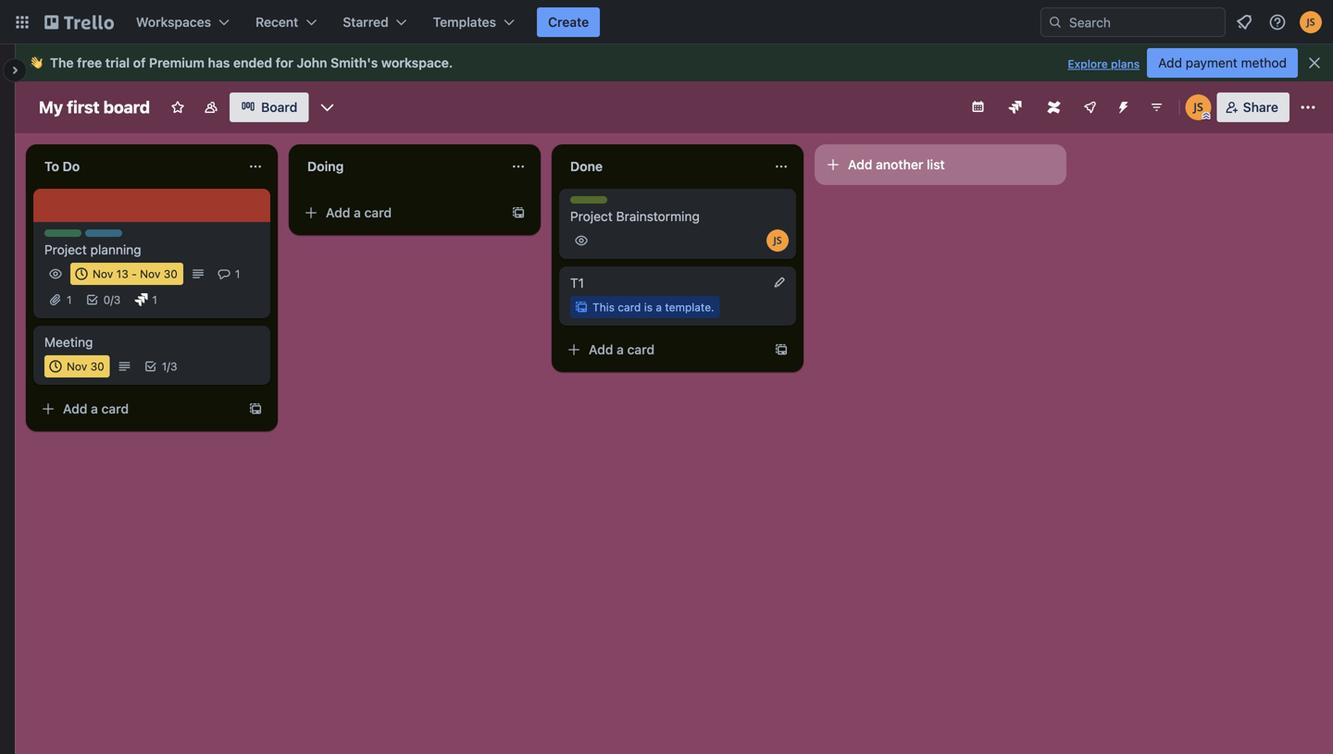 Task type: describe. For each thing, give the bounding box(es) containing it.
edit card image
[[772, 275, 787, 290]]

sm image
[[132, 291, 150, 309]]

1 down meeting link
[[162, 360, 167, 373]]

1 down project planning link
[[235, 268, 240, 281]]

nov 30
[[67, 360, 104, 373]]

template.
[[665, 301, 715, 314]]

0
[[103, 294, 110, 307]]

2 horizontal spatial nov
[[140, 268, 161, 281]]

meeting
[[44, 335, 93, 350]]

Board name text field
[[30, 93, 159, 122]]

board
[[103, 97, 150, 117]]

primary element
[[0, 0, 1333, 44]]

first
[[67, 97, 100, 117]]

Nov 30 checkbox
[[44, 356, 110, 378]]

star or unstar board image
[[170, 100, 185, 115]]

Done text field
[[559, 152, 763, 181]]

add for add a card button corresponding to done
[[589, 342, 613, 357]]

project for project planning
[[44, 242, 87, 257]]

workspaces button
[[125, 7, 241, 37]]

👋
[[30, 55, 43, 70]]

method
[[1241, 55, 1287, 70]]

automation image
[[1109, 93, 1135, 119]]

add left payment
[[1159, 55, 1182, 70]]

0 vertical spatial add a card button
[[296, 198, 504, 228]]

ideas project brainstorming
[[570, 197, 700, 224]]

show menu image
[[1299, 98, 1318, 117]]

add a card for to do
[[63, 401, 129, 417]]

project for color: sky, title: "project" element
[[85, 231, 123, 244]]

/ for 0
[[110, 294, 114, 307]]

recent button
[[245, 7, 328, 37]]

3 for 1 / 3
[[170, 360, 177, 373]]

share
[[1243, 100, 1279, 115]]

ended
[[233, 55, 272, 70]]

0 notifications image
[[1233, 11, 1256, 33]]

doing
[[307, 159, 344, 174]]

share button
[[1217, 93, 1290, 122]]

t1
[[570, 275, 584, 291]]

add a card for done
[[589, 342, 655, 357]]

nov for nov 30
[[67, 360, 87, 373]]

explore plans button
[[1068, 53, 1140, 75]]

confluence icon image
[[1048, 101, 1061, 114]]

add another list
[[848, 157, 945, 172]]

create from template… image for done
[[774, 343, 789, 357]]

3 for 0 / 3
[[114, 294, 121, 307]]

0 / 3
[[103, 294, 121, 307]]

add for add another list button
[[848, 157, 873, 172]]

planning
[[90, 242, 141, 257]]

create button
[[537, 7, 600, 37]]

templates button
[[422, 7, 526, 37]]

list
[[927, 157, 945, 172]]

-
[[132, 268, 137, 281]]

power ups image
[[1083, 100, 1098, 115]]

project brainstorming link
[[570, 207, 785, 226]]

add a card button for to do
[[33, 394, 241, 424]]

add payment method
[[1159, 55, 1287, 70]]

project inside ideas project brainstorming
[[570, 209, 613, 224]]

recent
[[256, 14, 298, 30]]

create from template… image
[[511, 206, 526, 220]]

13
[[116, 268, 128, 281]]

free
[[77, 55, 102, 70]]

john smith (johnsmith38824343) image
[[1300, 11, 1322, 33]]

open information menu image
[[1269, 13, 1287, 31]]

a for to do's create from template… image
[[91, 401, 98, 417]]

do
[[63, 159, 80, 174]]

0 horizontal spatial john smith (johnsmith38824343) image
[[767, 230, 789, 252]]

To Do text field
[[33, 152, 237, 181]]



Task type: locate. For each thing, give the bounding box(es) containing it.
2 vertical spatial add a card
[[63, 401, 129, 417]]

card down the nov 30
[[101, 401, 129, 417]]

0 vertical spatial create from template… image
[[774, 343, 789, 357]]

project down color: green, title: none icon
[[44, 242, 87, 257]]

a for create from template… icon
[[354, 205, 361, 220]]

nov down meeting
[[67, 360, 87, 373]]

add for add a card button corresponding to to do
[[63, 401, 87, 417]]

add another list button
[[815, 144, 1067, 185]]

project
[[570, 209, 613, 224], [85, 231, 123, 244], [44, 242, 87, 257]]

/ left sm image
[[110, 294, 114, 307]]

create from template… image for to do
[[248, 402, 263, 417]]

banner
[[15, 44, 1333, 81]]

add a card button down 1 / 3
[[33, 394, 241, 424]]

a down the nov 30
[[91, 401, 98, 417]]

1 vertical spatial john smith (johnsmith38824343) image
[[767, 230, 789, 252]]

starred
[[343, 14, 389, 30]]

card left is at top
[[618, 301, 641, 314]]

color: sky, title: "project" element
[[85, 230, 123, 244]]

templates
[[433, 14, 496, 30]]

starred button
[[332, 7, 418, 37]]

2 horizontal spatial add a card button
[[559, 335, 767, 365]]

color: lime, title: "ideas" element
[[570, 196, 607, 210]]

0 horizontal spatial add a card
[[63, 401, 129, 417]]

0 vertical spatial add a card
[[326, 205, 392, 220]]

add left another
[[848, 157, 873, 172]]

30
[[164, 268, 178, 281], [90, 360, 104, 373]]

card for create from template… icon
[[364, 205, 392, 220]]

add a card button for done
[[559, 335, 767, 365]]

add down doing
[[326, 205, 350, 220]]

this card is a template.
[[593, 301, 715, 314]]

3 right 0
[[114, 294, 121, 307]]

a down doing text field
[[354, 205, 361, 220]]

this
[[593, 301, 615, 314]]

to
[[44, 159, 59, 174]]

customize views image
[[318, 98, 336, 117]]

add a card button down doing text field
[[296, 198, 504, 228]]

card
[[364, 205, 392, 220], [618, 301, 641, 314], [627, 342, 655, 357], [101, 401, 129, 417]]

/ down meeting link
[[167, 360, 170, 373]]

payment
[[1186, 55, 1238, 70]]

1 horizontal spatial john smith (johnsmith38824343) image
[[1186, 94, 1212, 120]]

john smith (johnsmith38824343) image
[[1186, 94, 1212, 120], [767, 230, 789, 252]]

2 vertical spatial add a card button
[[33, 394, 241, 424]]

30 down project planning link
[[164, 268, 178, 281]]

1 horizontal spatial add a card button
[[296, 198, 504, 228]]

add
[[1159, 55, 1182, 70], [848, 157, 873, 172], [326, 205, 350, 220], [589, 342, 613, 357], [63, 401, 87, 417]]

nov right -
[[140, 268, 161, 281]]

john
[[297, 55, 327, 70]]

1 left 0
[[67, 294, 72, 307]]

a right is at top
[[656, 301, 662, 314]]

1 horizontal spatial /
[[167, 360, 170, 373]]

nov 13 - nov 30
[[93, 268, 178, 281]]

add a card
[[326, 205, 392, 220], [589, 342, 655, 357], [63, 401, 129, 417]]

0 vertical spatial 30
[[164, 268, 178, 281]]

add down 'nov 30' option
[[63, 401, 87, 417]]

smith's
[[331, 55, 378, 70]]

add a card down doing
[[326, 205, 392, 220]]

30 down meeting
[[90, 360, 104, 373]]

board
[[261, 100, 298, 115]]

1 vertical spatial create from template… image
[[248, 402, 263, 417]]

another
[[876, 157, 924, 172]]

add payment method button
[[1148, 48, 1298, 78]]

1 vertical spatial add a card button
[[559, 335, 767, 365]]

a for create from template… image corresponding to done
[[617, 342, 624, 357]]

a down this card is a template.
[[617, 342, 624, 357]]

my first board
[[39, 97, 150, 117]]

brainstorming
[[616, 209, 700, 224]]

nov for nov 13 - nov 30
[[93, 268, 113, 281]]

wave image
[[30, 55, 43, 71]]

board link
[[230, 93, 309, 122]]

0 horizontal spatial nov
[[67, 360, 87, 373]]

a
[[354, 205, 361, 220], [656, 301, 662, 314], [617, 342, 624, 357], [91, 401, 98, 417]]

project up 13
[[85, 231, 123, 244]]

1 horizontal spatial 3
[[170, 360, 177, 373]]

/ for 1
[[167, 360, 170, 373]]

0 vertical spatial john smith (johnsmith38824343) image
[[1186, 94, 1212, 120]]

30 inside option
[[90, 360, 104, 373]]

done
[[570, 159, 603, 174]]

is
[[644, 301, 653, 314]]

1 vertical spatial /
[[167, 360, 170, 373]]

card down is at top
[[627, 342, 655, 357]]

30 inside checkbox
[[164, 268, 178, 281]]

ideas
[[570, 197, 603, 210]]

project down 'done'
[[570, 209, 613, 224]]

1 / 3
[[162, 360, 177, 373]]

my
[[39, 97, 63, 117]]

card down doing text field
[[364, 205, 392, 220]]

1 horizontal spatial 30
[[164, 268, 178, 281]]

back to home image
[[44, 7, 114, 37]]

trial
[[105, 55, 130, 70]]

plans
[[1111, 57, 1140, 70]]

color: green, title: none image
[[44, 230, 81, 237]]

1 vertical spatial 3
[[170, 360, 177, 373]]

/
[[110, 294, 114, 307], [167, 360, 170, 373]]

t1 link
[[570, 274, 785, 293]]

banner containing 👋
[[15, 44, 1333, 81]]

add a card down the nov 30
[[63, 401, 129, 417]]

explore
[[1068, 57, 1108, 70]]

has
[[208, 55, 230, 70]]

👋 the free trial of premium has ended for john smith's workspace .
[[30, 55, 453, 70]]

0 horizontal spatial 3
[[114, 294, 121, 307]]

john smith (johnsmith38824343) image up edit card image
[[767, 230, 789, 252]]

add a card button down this card is a template.
[[559, 335, 767, 365]]

to do
[[44, 159, 80, 174]]

Search field
[[1063, 8, 1225, 36]]

1 vertical spatial 30
[[90, 360, 104, 373]]

create from template… image
[[774, 343, 789, 357], [248, 402, 263, 417]]

premium
[[149, 55, 205, 70]]

the
[[50, 55, 74, 70]]

workspace visible image
[[204, 100, 219, 115]]

john smith (johnsmith38824343) image down payment
[[1186, 94, 1212, 120]]

workspaces
[[136, 14, 211, 30]]

3 down meeting link
[[170, 360, 177, 373]]

1 horizontal spatial create from template… image
[[774, 343, 789, 357]]

for
[[276, 55, 293, 70]]

3
[[114, 294, 121, 307], [170, 360, 177, 373]]

add down this
[[589, 342, 613, 357]]

1 horizontal spatial nov
[[93, 268, 113, 281]]

nov
[[93, 268, 113, 281], [140, 268, 161, 281], [67, 360, 87, 373]]

0 vertical spatial 3
[[114, 294, 121, 307]]

project planning link
[[44, 241, 259, 259]]

1 right sm image
[[152, 294, 157, 307]]

1
[[235, 268, 240, 281], [67, 294, 72, 307], [152, 294, 157, 307], [162, 360, 167, 373]]

.
[[449, 55, 453, 70]]

add for the topmost add a card button
[[326, 205, 350, 220]]

this member is an admin of this board. image
[[1203, 112, 1211, 120]]

explore plans
[[1068, 57, 1140, 70]]

Doing text field
[[296, 152, 500, 181]]

1 horizontal spatial add a card
[[326, 205, 392, 220]]

create
[[548, 14, 589, 30]]

2 horizontal spatial add a card
[[589, 342, 655, 357]]

nov left 13
[[93, 268, 113, 281]]

calendar power-up image
[[971, 99, 986, 114]]

add a card button
[[296, 198, 504, 228], [559, 335, 767, 365], [33, 394, 241, 424]]

project planning
[[44, 242, 141, 257]]

nov inside option
[[67, 360, 87, 373]]

of
[[133, 55, 146, 70]]

0 horizontal spatial /
[[110, 294, 114, 307]]

add a card down this
[[589, 342, 655, 357]]

Nov 13 - Nov 30 checkbox
[[70, 263, 183, 285]]

0 horizontal spatial 30
[[90, 360, 104, 373]]

0 horizontal spatial add a card button
[[33, 394, 241, 424]]

jira icon image
[[1009, 101, 1022, 114]]

search image
[[1048, 15, 1063, 30]]

workspace
[[381, 55, 449, 70]]

1 vertical spatial add a card
[[589, 342, 655, 357]]

card for create from template… image corresponding to done
[[627, 342, 655, 357]]

0 horizontal spatial create from template… image
[[248, 402, 263, 417]]

0 vertical spatial /
[[110, 294, 114, 307]]

meeting link
[[44, 333, 259, 352]]

card for to do's create from template… image
[[101, 401, 129, 417]]



Task type: vqa. For each thing, say whether or not it's contained in the screenshot.
home icon
no



